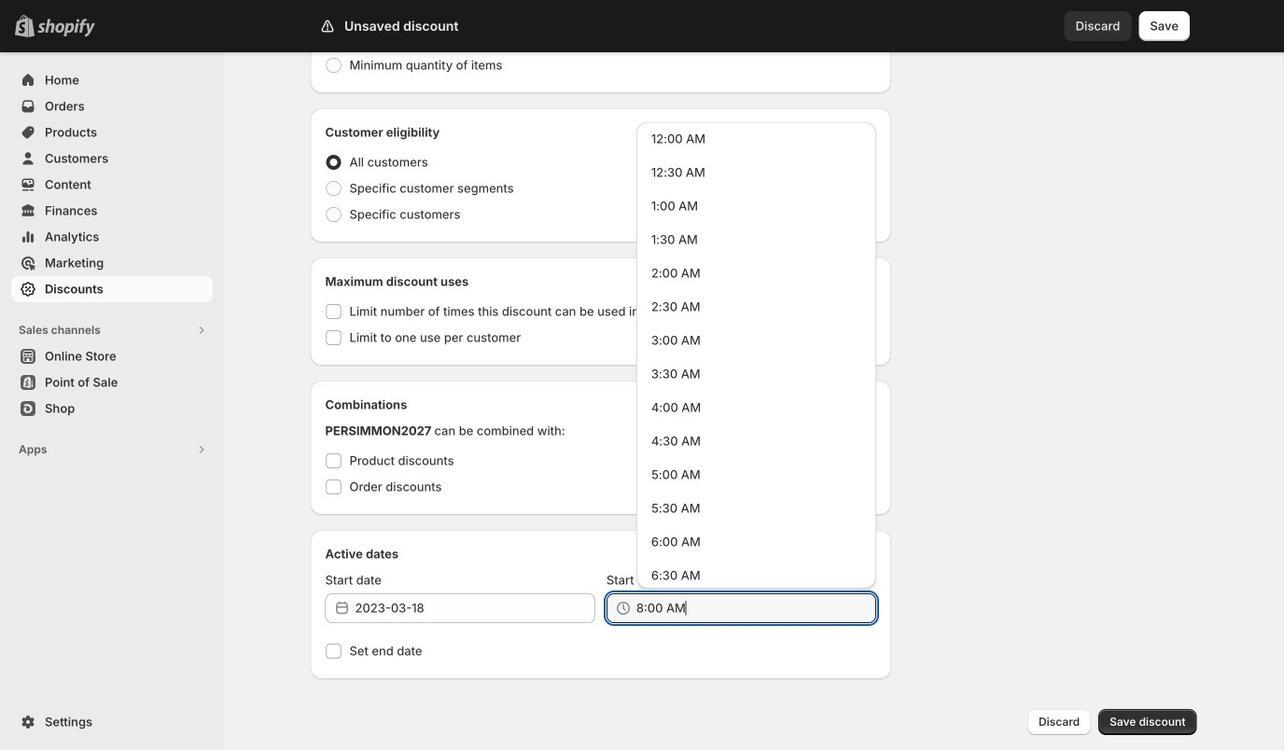 Task type: locate. For each thing, give the bounding box(es) containing it.
list box
[[636, 122, 877, 750]]



Task type: describe. For each thing, give the bounding box(es) containing it.
YYYY-MM-DD text field
[[355, 594, 595, 623]]

shopify image
[[37, 18, 95, 37]]

Enter time text field
[[636, 594, 877, 623]]



Task type: vqa. For each thing, say whether or not it's contained in the screenshot.
Enter time text field
yes



